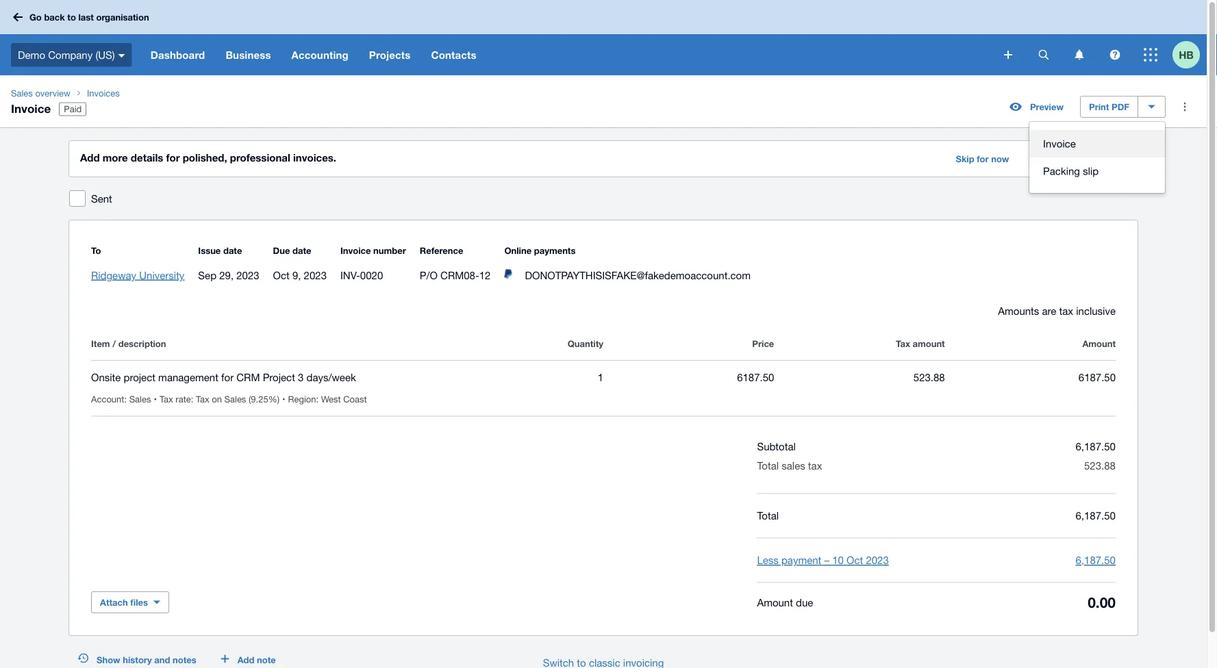 Task type: describe. For each thing, give the bounding box(es) containing it.
attach
[[100, 597, 128, 608]]

hb button
[[1173, 34, 1207, 75]]

business button
[[215, 34, 281, 75]]

region : west coast
[[288, 394, 367, 405]]

9,
[[293, 269, 301, 281]]

pdf
[[1112, 101, 1130, 112]]

svg image up the pdf
[[1110, 50, 1121, 60]]

go back to last organisation link
[[8, 5, 157, 29]]

skip for now
[[956, 153, 1010, 164]]

(us)
[[96, 49, 115, 61]]

2023 for sep 29, 2023
[[237, 269, 259, 281]]

overview
[[35, 88, 70, 98]]

region
[[288, 394, 316, 405]]

professional
[[230, 151, 290, 164]]

quantity column header
[[433, 336, 604, 352]]

sep 29, 2023
[[198, 269, 259, 281]]

account : sales
[[91, 394, 151, 405]]

attach files button
[[91, 592, 169, 614]]

523.88 inside cell
[[914, 371, 945, 383]]

: for account
[[124, 394, 127, 405]]

svg image inside go back to last organisation link
[[13, 13, 23, 22]]

projects
[[369, 49, 411, 61]]

due
[[273, 245, 290, 256]]

invoices
[[87, 88, 120, 98]]

details inside button
[[1060, 153, 1088, 164]]

row containing onsite project management for crm project 3 days/week
[[91, 361, 1116, 417]]

to
[[91, 245, 101, 256]]

amount for amount
[[1083, 338, 1116, 349]]

tax rate : tax on sales (9.25%)
[[160, 394, 280, 405]]

due
[[796, 597, 814, 609]]

tax for sales
[[808, 460, 823, 472]]

2 horizontal spatial 2023
[[866, 555, 889, 567]]

go back to last organisation
[[29, 12, 149, 22]]

tax amount column header
[[775, 336, 945, 352]]

amount due
[[757, 597, 814, 609]]

last
[[78, 12, 94, 22]]

amounts
[[999, 305, 1040, 317]]

skip for now button
[[948, 148, 1018, 170]]

packing slip button
[[1030, 158, 1166, 185]]

sales
[[782, 460, 806, 472]]

(9.25%)
[[249, 394, 280, 405]]

ridgeway university
[[91, 269, 185, 281]]

issue
[[198, 245, 221, 256]]

projects button
[[359, 34, 421, 75]]

note
[[257, 655, 276, 666]]

issue date
[[198, 245, 242, 256]]

for for add more details for polished, professional invoices.
[[166, 151, 180, 164]]

skip
[[956, 153, 975, 164]]

29,
[[219, 269, 234, 281]]

sales overview
[[11, 88, 70, 98]]

total for total
[[757, 510, 779, 522]]

p/o crm08-12
[[420, 269, 491, 281]]

show history and notes
[[97, 655, 196, 666]]

show history and notes button
[[69, 650, 205, 669]]

p/o
[[420, 269, 438, 281]]

date for 9,
[[293, 245, 311, 256]]

2023 for oct 9, 2023
[[304, 269, 327, 281]]

add note
[[238, 655, 276, 666]]

add more details for polished, professional invoices.
[[80, 151, 336, 164]]

amounts are tax inclusive
[[999, 305, 1116, 317]]

svg image inside demo company (us) popup button
[[118, 54, 125, 57]]

add for add details
[[1040, 153, 1057, 164]]

show
[[97, 655, 120, 666]]

quantity
[[568, 338, 604, 349]]

6,187.50 for total
[[1076, 510, 1116, 522]]

sent
[[91, 193, 112, 205]]

notes
[[173, 655, 196, 666]]

back
[[44, 12, 65, 22]]

days/week
[[307, 371, 356, 383]]

amount column header
[[945, 336, 1116, 352]]

cell containing account
[[91, 394, 160, 405]]

2 6187.50 from the left
[[1079, 371, 1116, 383]]

payments
[[534, 245, 576, 256]]

online
[[505, 245, 532, 256]]

contacts button
[[421, 34, 487, 75]]

2 6187.50 cell from the left
[[945, 369, 1116, 386]]

1 vertical spatial 523.88
[[1085, 460, 1116, 472]]

accounting button
[[281, 34, 359, 75]]

price
[[753, 338, 775, 349]]

subtotal
[[757, 441, 796, 453]]

6,187.50 for subtotal
[[1076, 441, 1116, 453]]

add details
[[1040, 153, 1088, 164]]

polished,
[[183, 151, 227, 164]]

1
[[598, 371, 604, 383]]

total for total sales tax
[[757, 460, 779, 472]]

/
[[113, 338, 116, 349]]

and
[[154, 655, 170, 666]]

svg image up print pdf button
[[1075, 50, 1084, 60]]

: for region
[[316, 394, 319, 405]]

tax for tax amount
[[896, 338, 911, 349]]

university
[[139, 269, 185, 281]]

print
[[1089, 101, 1110, 112]]

1 horizontal spatial tax
[[196, 394, 209, 405]]

files
[[130, 597, 148, 608]]

item
[[91, 338, 110, 349]]

2 horizontal spatial svg image
[[1039, 50, 1049, 60]]

navigation containing dashboard
[[140, 34, 995, 75]]

online payments
[[505, 245, 576, 256]]

history
[[123, 655, 152, 666]]



Task type: vqa. For each thing, say whether or not it's contained in the screenshot.


Task type: locate. For each thing, give the bounding box(es) containing it.
svg image up preview
[[1039, 50, 1049, 60]]

2023 right 29,
[[237, 269, 259, 281]]

oct left 9,
[[273, 269, 290, 281]]

sales right the on at the bottom left of page
[[224, 394, 246, 405]]

rate
[[176, 394, 191, 405]]

1 vertical spatial total
[[757, 510, 779, 522]]

on
[[212, 394, 222, 405]]

tax left the on at the bottom left of page
[[196, 394, 209, 405]]

6187.50 cell down price column header
[[604, 369, 775, 386]]

3 6,187.50 from the top
[[1076, 555, 1116, 567]]

1 vertical spatial amount
[[757, 597, 793, 609]]

2 horizontal spatial invoice
[[1044, 138, 1076, 150]]

add details button
[[1032, 147, 1097, 171]]

1 horizontal spatial 6187.50
[[1079, 371, 1116, 383]]

: down project
[[124, 394, 127, 405]]

0 horizontal spatial invoice
[[11, 101, 51, 115]]

2 vertical spatial invoice
[[341, 245, 371, 256]]

oct right 10
[[847, 555, 864, 567]]

more
[[103, 151, 128, 164]]

0 horizontal spatial svg image
[[13, 13, 23, 22]]

2 total from the top
[[757, 510, 779, 522]]

row down quantity
[[91, 361, 1116, 417]]

management
[[158, 371, 219, 383]]

1 row from the top
[[91, 336, 1116, 360]]

0 vertical spatial 6,187.50
[[1076, 441, 1116, 453]]

date for 29,
[[223, 245, 242, 256]]

0 vertical spatial tax
[[1060, 305, 1074, 317]]

0 horizontal spatial 2023
[[237, 269, 259, 281]]

number
[[374, 245, 406, 256]]

0 horizontal spatial 6187.50
[[737, 371, 775, 383]]

cell
[[91, 394, 160, 405], [160, 394, 288, 405], [288, 394, 373, 405]]

invoices link
[[81, 86, 125, 100]]

2 horizontal spatial sales
[[224, 394, 246, 405]]

ridgeway university link
[[91, 269, 185, 281]]

packing slip
[[1044, 165, 1099, 177]]

tax inside column header
[[896, 338, 911, 349]]

banner containing dashboard
[[0, 0, 1207, 75]]

1 horizontal spatial for
[[221, 371, 234, 383]]

1 horizontal spatial 523.88
[[1085, 460, 1116, 472]]

12
[[479, 269, 491, 281]]

tax for tax rate : tax on sales (9.25%)
[[160, 394, 173, 405]]

cell containing tax rate
[[160, 394, 288, 405]]

add left note
[[238, 655, 255, 666]]

inv-
[[341, 269, 360, 281]]

1 vertical spatial oct
[[847, 555, 864, 567]]

2 6,187.50 from the top
[[1076, 510, 1116, 522]]

packing
[[1044, 165, 1080, 177]]

for inside button
[[977, 153, 989, 164]]

contacts
[[431, 49, 477, 61]]

business
[[226, 49, 271, 61]]

for inside cell
[[221, 371, 234, 383]]

: down management
[[191, 394, 193, 405]]

6187.50 down price
[[737, 371, 775, 383]]

details right more
[[131, 151, 163, 164]]

0020
[[360, 269, 383, 281]]

price column header
[[604, 336, 775, 352]]

svg image left go at the top of the page
[[13, 13, 23, 22]]

1 vertical spatial row
[[91, 361, 1116, 417]]

navigation
[[140, 34, 995, 75]]

0 horizontal spatial for
[[166, 151, 180, 164]]

cell down the days/week
[[288, 394, 373, 405]]

–
[[825, 555, 830, 567]]

total up "less"
[[757, 510, 779, 522]]

0 horizontal spatial :
[[124, 394, 127, 405]]

sales left the overview at the top of page
[[11, 88, 33, 98]]

onsite project management for crm project 3 days/week cell
[[91, 369, 433, 386]]

invoice up inv-
[[341, 245, 371, 256]]

table containing onsite project management for crm project 3 days/week
[[91, 319, 1116, 417]]

1 horizontal spatial add
[[238, 655, 255, 666]]

demo company (us) button
[[0, 34, 140, 75]]

1 horizontal spatial date
[[293, 245, 311, 256]]

1 vertical spatial 6,187.50
[[1076, 510, 1116, 522]]

1 horizontal spatial sales
[[129, 394, 151, 405]]

add note button
[[213, 650, 284, 669]]

1 horizontal spatial 6187.50 cell
[[945, 369, 1116, 386]]

0 horizontal spatial details
[[131, 151, 163, 164]]

amount left due at the right bottom of page
[[757, 597, 793, 609]]

for for onsite project management for crm project 3 days/week
[[221, 371, 234, 383]]

date right issue
[[223, 245, 242, 256]]

invoice down sales overview link
[[11, 101, 51, 115]]

tax right sales
[[808, 460, 823, 472]]

1 date from the left
[[223, 245, 242, 256]]

add up packing
[[1040, 153, 1057, 164]]

3 : from the left
[[316, 394, 319, 405]]

row containing item / description
[[91, 336, 1116, 360]]

2 date from the left
[[293, 245, 311, 256]]

0 horizontal spatial add
[[80, 151, 100, 164]]

1 total from the top
[[757, 460, 779, 472]]

3 cell from the left
[[288, 394, 373, 405]]

onsite
[[91, 371, 121, 383]]

slip
[[1083, 165, 1099, 177]]

table
[[91, 319, 1116, 417]]

svg image right the (us)
[[118, 54, 125, 57]]

svg image up preview button in the top right of the page
[[1005, 51, 1013, 59]]

less payment – 10 oct 2023
[[757, 555, 889, 567]]

1 horizontal spatial 2023
[[304, 269, 327, 281]]

0 vertical spatial row
[[91, 336, 1116, 360]]

2023 right 9,
[[304, 269, 327, 281]]

1 horizontal spatial tax
[[1060, 305, 1074, 317]]

list box
[[1030, 122, 1166, 193]]

0 horizontal spatial amount
[[757, 597, 793, 609]]

dashboard
[[151, 49, 205, 61]]

tax amount
[[896, 338, 945, 349]]

go
[[29, 12, 42, 22]]

group containing invoice
[[1030, 122, 1166, 193]]

sales down project
[[129, 394, 151, 405]]

print pdf
[[1089, 101, 1130, 112]]

svg image
[[13, 13, 23, 22], [1039, 50, 1049, 60], [1005, 51, 1013, 59]]

2 : from the left
[[191, 394, 193, 405]]

6187.50 cell
[[604, 369, 775, 386], [945, 369, 1116, 386]]

tax left rate
[[160, 394, 173, 405]]

payment
[[782, 555, 822, 567]]

item / description
[[91, 338, 166, 349]]

date right due
[[293, 245, 311, 256]]

2 horizontal spatial for
[[977, 153, 989, 164]]

svg image
[[1144, 48, 1158, 62], [1075, 50, 1084, 60], [1110, 50, 1121, 60], [118, 54, 125, 57]]

details
[[131, 151, 163, 164], [1060, 153, 1088, 164]]

add inside button
[[1040, 153, 1057, 164]]

total down "subtotal"
[[757, 460, 779, 472]]

0.00
[[1088, 594, 1116, 611]]

2 cell from the left
[[160, 394, 288, 405]]

2023 right 10
[[866, 555, 889, 567]]

0 horizontal spatial 6187.50 cell
[[604, 369, 775, 386]]

donotpaythisisfake@fakedemoaccount.com
[[525, 269, 751, 281]]

preview button
[[1002, 96, 1072, 118]]

total sales tax
[[757, 460, 823, 472]]

for left polished,
[[166, 151, 180, 164]]

project
[[263, 371, 295, 383]]

2 horizontal spatial :
[[316, 394, 319, 405]]

2 vertical spatial 6,187.50
[[1076, 555, 1116, 567]]

account
[[91, 394, 124, 405]]

add for add more details for polished, professional invoices.
[[80, 151, 100, 164]]

dashboard link
[[140, 34, 215, 75]]

sales
[[11, 88, 33, 98], [129, 394, 151, 405], [224, 394, 246, 405]]

cell containing region
[[288, 394, 373, 405]]

1 horizontal spatial amount
[[1083, 338, 1116, 349]]

for left now at the right top of the page
[[977, 153, 989, 164]]

reference
[[420, 245, 463, 256]]

6,187.50
[[1076, 441, 1116, 453], [1076, 510, 1116, 522], [1076, 555, 1116, 567]]

1 6,187.50 from the top
[[1076, 441, 1116, 453]]

amount for amount due
[[757, 597, 793, 609]]

inv-0020
[[341, 269, 383, 281]]

invoices.
[[293, 151, 336, 164]]

oct 9, 2023
[[273, 269, 327, 281]]

0 vertical spatial oct
[[273, 269, 290, 281]]

to
[[67, 12, 76, 22]]

0 horizontal spatial sales
[[11, 88, 33, 98]]

1 horizontal spatial :
[[191, 394, 193, 405]]

6187.50
[[737, 371, 775, 383], [1079, 371, 1116, 383]]

tax for are
[[1060, 305, 1074, 317]]

attach files
[[100, 597, 148, 608]]

list box containing invoice
[[1030, 122, 1166, 193]]

invoice inside 'button'
[[1044, 138, 1076, 150]]

1 6187.50 from the left
[[737, 371, 775, 383]]

0 horizontal spatial oct
[[273, 269, 290, 281]]

: left west
[[316, 394, 319, 405]]

0 horizontal spatial tax
[[808, 460, 823, 472]]

6187.50 down inclusive
[[1079, 371, 1116, 383]]

1 vertical spatial invoice
[[1044, 138, 1076, 150]]

1 cell from the left
[[91, 394, 160, 405]]

523.88 cell
[[775, 369, 945, 386]]

row
[[91, 336, 1116, 360], [91, 361, 1116, 417]]

more invoice options image
[[1172, 93, 1199, 121]]

add for add note
[[238, 655, 255, 666]]

item / description column header
[[91, 336, 433, 352]]

add inside add note button
[[238, 655, 255, 666]]

0 horizontal spatial tax
[[160, 394, 173, 405]]

west
[[321, 394, 341, 405]]

1 : from the left
[[124, 394, 127, 405]]

:
[[124, 394, 127, 405], [191, 394, 193, 405], [316, 394, 319, 405]]

less
[[757, 555, 779, 567]]

paid
[[64, 104, 82, 115]]

accounting
[[292, 49, 349, 61]]

for left crm
[[221, 371, 234, 383]]

tax right are
[[1060, 305, 1074, 317]]

1 horizontal spatial invoice
[[341, 245, 371, 256]]

amount inside amount column header
[[1083, 338, 1116, 349]]

1 6187.50 cell from the left
[[604, 369, 775, 386]]

0 vertical spatial amount
[[1083, 338, 1116, 349]]

1 horizontal spatial details
[[1060, 153, 1088, 164]]

2 horizontal spatial tax
[[896, 338, 911, 349]]

invoice up add details
[[1044, 138, 1076, 150]]

sep
[[198, 269, 217, 281]]

add more details for polished, professional invoices. status
[[69, 141, 1138, 177]]

row up 1
[[91, 336, 1116, 360]]

0 vertical spatial total
[[757, 460, 779, 472]]

3
[[298, 371, 304, 383]]

1 horizontal spatial svg image
[[1005, 51, 1013, 59]]

2 row from the top
[[91, 361, 1116, 417]]

1 cell
[[433, 369, 604, 386]]

coast
[[343, 394, 367, 405]]

1 horizontal spatial oct
[[847, 555, 864, 567]]

onsite project management for crm project 3 days/week
[[91, 371, 356, 383]]

invoice button
[[1030, 130, 1166, 158]]

cell down onsite project management for crm project 3 days/week
[[160, 394, 288, 405]]

0 horizontal spatial date
[[223, 245, 242, 256]]

add left more
[[80, 151, 100, 164]]

total
[[757, 460, 779, 472], [757, 510, 779, 522]]

group
[[1030, 122, 1166, 193]]

523.88
[[914, 371, 945, 383], [1085, 460, 1116, 472]]

now
[[992, 153, 1010, 164]]

for
[[166, 151, 180, 164], [977, 153, 989, 164], [221, 371, 234, 383]]

tax left amount
[[896, 338, 911, 349]]

2 horizontal spatial add
[[1040, 153, 1057, 164]]

project
[[124, 371, 155, 383]]

2023
[[237, 269, 259, 281], [304, 269, 327, 281], [866, 555, 889, 567]]

6,187.50 link
[[1076, 555, 1116, 567]]

6187.50 cell down amount column header
[[945, 369, 1116, 386]]

inclusive
[[1077, 305, 1116, 317]]

company
[[48, 49, 93, 61]]

details up packing slip at top right
[[1060, 153, 1088, 164]]

banner
[[0, 0, 1207, 75]]

description
[[118, 338, 166, 349]]

tax
[[1060, 305, 1074, 317], [808, 460, 823, 472]]

0 horizontal spatial 523.88
[[914, 371, 945, 383]]

1 vertical spatial tax
[[808, 460, 823, 472]]

demo
[[18, 49, 45, 61]]

demo company (us)
[[18, 49, 115, 61]]

0 vertical spatial 523.88
[[914, 371, 945, 383]]

0 vertical spatial invoice
[[11, 101, 51, 115]]

cell down project
[[91, 394, 160, 405]]

svg image left the hb
[[1144, 48, 1158, 62]]

amount down inclusive
[[1083, 338, 1116, 349]]



